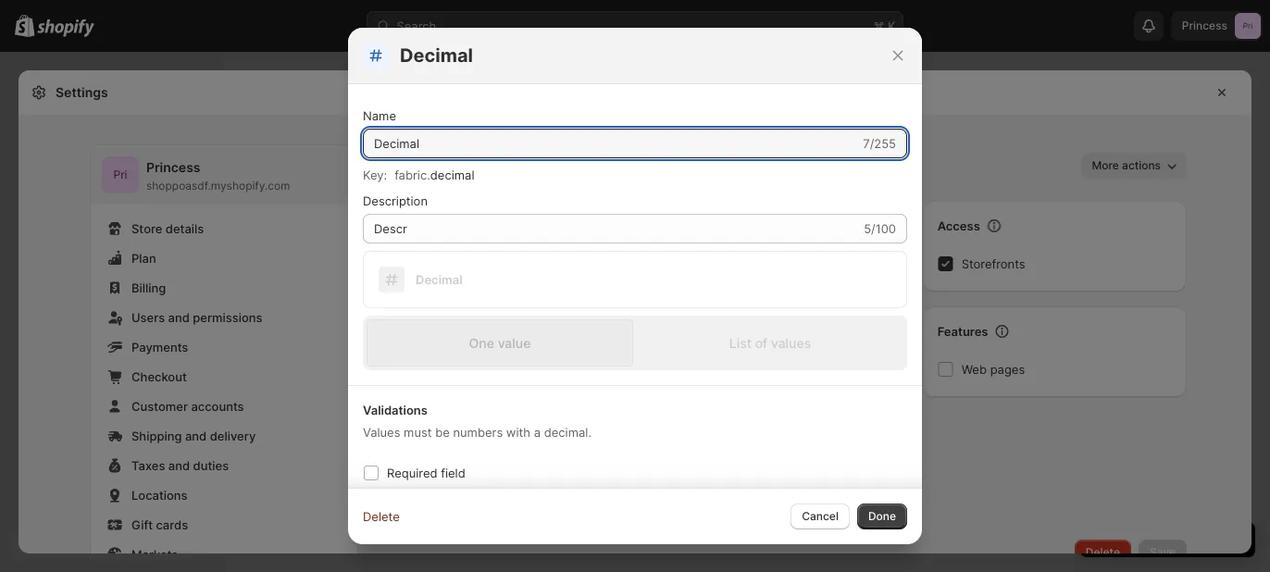 Task type: describe. For each thing, give the bounding box(es) containing it.
settings
[[56, 85, 108, 100]]

and for taxes
[[168, 458, 190, 473]]

store details link
[[102, 216, 346, 242]]

store details
[[132, 221, 204, 236]]

features
[[938, 324, 989, 339]]

markets link
[[102, 542, 346, 568]]

delete inside settings dialog
[[1086, 546, 1121, 559]]

fabric.
[[395, 168, 430, 182]]

⌘
[[874, 19, 885, 33]]

decimal dialog
[[0, 28, 1271, 572]]

be
[[435, 425, 450, 439]]

validations values must be numbers with a decimal.
[[363, 403, 592, 439]]

key:
[[363, 168, 387, 182]]

decimal.
[[544, 425, 592, 439]]

payments link
[[102, 334, 346, 360]]

plan
[[132, 251, 156, 265]]

fields
[[395, 351, 429, 365]]

settings dialog
[[19, 70, 1252, 572]]

type:
[[395, 288, 426, 302]]

⌘ k
[[874, 19, 896, 33]]

shoppoasdf.myshopify.com
[[146, 179, 290, 193]]

taxes and duties link
[[102, 453, 346, 479]]

delivery
[[210, 429, 256, 443]]

fabric
[[409, 154, 466, 177]]

shopify image
[[37, 19, 95, 37]]

princess
[[146, 160, 201, 176]]

princess shoppoasdf.myshopify.com
[[146, 160, 290, 193]]

access
[[938, 219, 981, 233]]

locations
[[132, 488, 188, 502]]

description
[[363, 194, 428, 208]]

shipping and delivery
[[132, 429, 256, 443]]

permissions
[[193, 310, 263, 325]]

web
[[962, 362, 987, 376]]

cancel
[[802, 510, 839, 523]]

validations
[[363, 403, 428, 417]]

search
[[397, 19, 436, 33]]

details
[[166, 221, 204, 236]]

locations link
[[102, 483, 346, 508]]

required field
[[387, 466, 466, 480]]

a
[[534, 425, 541, 439]]

users and permissions link
[[102, 305, 346, 331]]

required
[[387, 466, 438, 480]]

checkout link
[[102, 364, 346, 390]]

taxes
[[132, 458, 165, 473]]

decimal inside button
[[487, 384, 534, 399]]

shipping
[[132, 429, 182, 443]]

customer
[[132, 399, 188, 414]]



Task type: vqa. For each thing, say whether or not it's contained in the screenshot.
accounts
yes



Task type: locate. For each thing, give the bounding box(es) containing it.
must
[[404, 425, 432, 439]]

markets
[[132, 547, 178, 562]]

name down description at the left of page
[[395, 218, 428, 232]]

pages
[[991, 362, 1025, 376]]

key: fabric. decimal
[[363, 168, 475, 182]]

delete
[[363, 509, 400, 524], [1086, 546, 1121, 559]]

duties
[[193, 458, 229, 473]]

type: fabric
[[395, 288, 466, 302]]

and for shipping
[[185, 429, 207, 443]]

decimal button
[[380, 375, 908, 431]]

users
[[132, 310, 165, 325]]

gift
[[132, 518, 153, 532]]

0 horizontal spatial delete
[[363, 509, 400, 524]]

pri button
[[102, 157, 139, 194]]

storefronts
[[962, 257, 1026, 271]]

web pages
[[962, 362, 1025, 376]]

princess image
[[102, 157, 139, 194]]

Description text field
[[363, 214, 861, 244]]

name inside decimal 'dialog'
[[363, 108, 396, 123]]

delete button
[[352, 504, 411, 530], [1075, 540, 1132, 566]]

0 horizontal spatial delete button
[[352, 504, 411, 530]]

done
[[869, 510, 897, 523]]

shipping and delivery link
[[102, 423, 346, 449]]

gift cards link
[[102, 512, 346, 538]]

1 vertical spatial and
[[185, 429, 207, 443]]

shop settings menu element
[[91, 145, 357, 572]]

store
[[132, 221, 162, 236]]

decimal
[[400, 44, 473, 67], [487, 384, 534, 399]]

cancel button
[[791, 504, 850, 530]]

Name text field
[[363, 129, 860, 158]]

0 vertical spatial delete
[[363, 509, 400, 524]]

fabric
[[433, 288, 466, 302]]

and right the 'taxes'
[[168, 458, 190, 473]]

1 vertical spatial delete button
[[1075, 540, 1132, 566]]

customer accounts link
[[102, 394, 346, 420]]

1 vertical spatial delete
[[1086, 546, 1121, 559]]

delete inside decimal 'dialog'
[[363, 509, 400, 524]]

and for users
[[168, 310, 190, 325]]

k
[[888, 19, 896, 33]]

1 horizontal spatial delete button
[[1075, 540, 1132, 566]]

name up key:
[[363, 108, 396, 123]]

users and permissions
[[132, 310, 263, 325]]

2 vertical spatial and
[[168, 458, 190, 473]]

decimal down search
[[400, 44, 473, 67]]

values
[[363, 425, 401, 439]]

decimal
[[430, 168, 475, 182]]

decimal up with
[[487, 384, 534, 399]]

1 vertical spatial decimal
[[487, 384, 534, 399]]

1 horizontal spatial delete
[[1086, 546, 1121, 559]]

0 vertical spatial decimal
[[400, 44, 473, 67]]

done button
[[858, 504, 908, 530]]

billing
[[132, 281, 166, 295]]

and right users
[[168, 310, 190, 325]]

name inside settings dialog
[[395, 218, 428, 232]]

0 vertical spatial delete button
[[352, 504, 411, 530]]

cards
[[156, 518, 188, 532]]

billing link
[[102, 275, 346, 301]]

numbers
[[453, 425, 503, 439]]

field
[[441, 466, 466, 480]]

taxes and duties
[[132, 458, 229, 473]]

0 horizontal spatial decimal
[[400, 44, 473, 67]]

0 vertical spatial name
[[363, 108, 396, 123]]

customer accounts
[[132, 399, 244, 414]]

0 vertical spatial and
[[168, 310, 190, 325]]

accounts
[[191, 399, 244, 414]]

payments
[[132, 340, 188, 354]]

and down customer accounts
[[185, 429, 207, 443]]

name
[[363, 108, 396, 123], [395, 218, 428, 232]]

1 horizontal spatial decimal
[[487, 384, 534, 399]]

decimal inside 'dialog'
[[400, 44, 473, 67]]

with
[[506, 425, 531, 439]]

gift cards
[[132, 518, 188, 532]]

checkout
[[132, 370, 187, 384]]

plan link
[[102, 245, 346, 271]]

1 vertical spatial name
[[395, 218, 428, 232]]

and
[[168, 310, 190, 325], [185, 429, 207, 443], [168, 458, 190, 473]]



